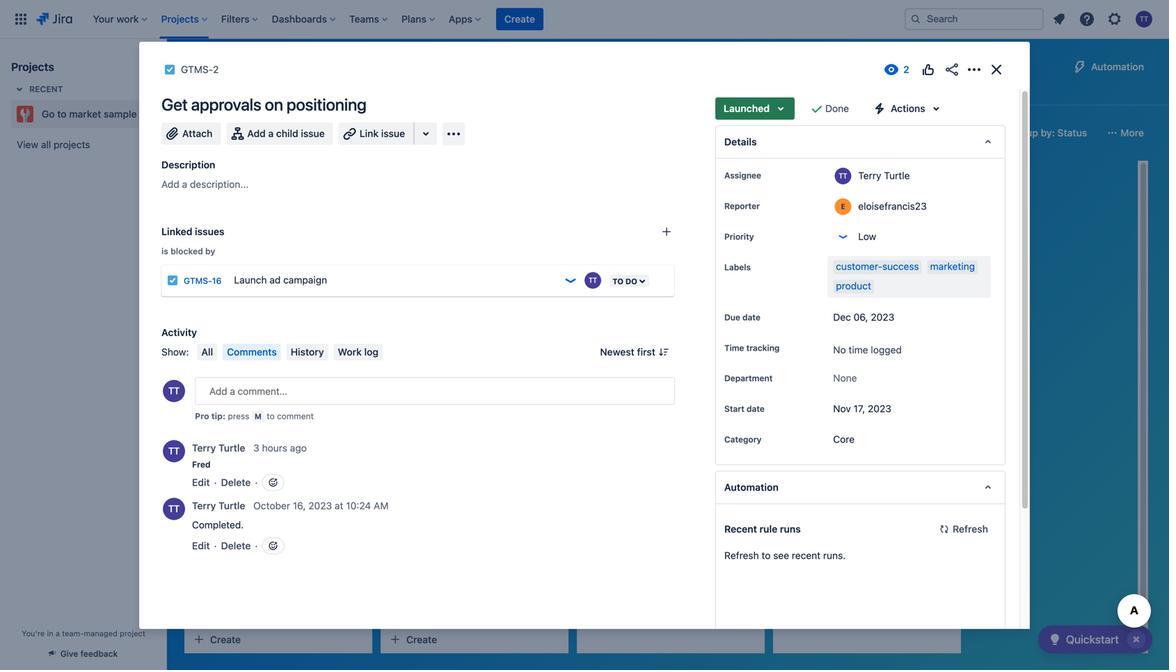 Task type: describe. For each thing, give the bounding box(es) containing it.
comments
[[227, 346, 277, 358]]

you're
[[22, 630, 45, 639]]

terry turtle image
[[932, 292, 948, 309]]

0 vertical spatial terry
[[859, 170, 882, 181]]

gtms-6
[[606, 279, 640, 289]]

terry for 3 hours ago
[[192, 443, 216, 454]]

06
[[799, 275, 810, 284]]

nov 17, 2023
[[834, 403, 892, 415]]

comment
[[277, 412, 314, 421]]

0 horizontal spatial go to market sample
[[42, 108, 137, 120]]

1 horizontal spatial to
[[237, 57, 251, 77]]

copy link to issue image
[[216, 63, 227, 75]]

gtms-7
[[606, 368, 639, 378]]

to inside the go to market sample link
[[57, 108, 67, 120]]

gtms-2 inside get approvals on positioning dialog
[[181, 64, 219, 75]]

blitz
[[196, 513, 216, 524]]

dev
[[240, 513, 256, 524]]

on inside get approvals on positioning dialog
[[265, 95, 283, 114]]

time
[[725, 343, 745, 353]]

0 / 3
[[216, 384, 231, 396]]

done image
[[900, 295, 911, 306]]

no
[[834, 344, 847, 356]]

1 vertical spatial more information about this user image
[[163, 440, 185, 463]]

labels
[[725, 263, 751, 272]]

history button
[[287, 344, 328, 361]]

history
[[291, 346, 324, 358]]

gtms- for 'gtms-24' link
[[213, 648, 242, 657]]

turtle for october 16, 2023 at 10:24 am
[[219, 500, 245, 512]]

0 horizontal spatial medium image
[[720, 497, 731, 508]]

due date: 16 november 2023 image
[[199, 255, 210, 266]]

1 horizontal spatial on
[[850, 209, 862, 220]]

0 horizontal spatial go
[[42, 108, 55, 120]]

1 horizontal spatial low image
[[916, 295, 928, 306]]

due date: 11 october 2023 element
[[396, 255, 433, 266]]

hours
[[262, 443, 288, 454]]

1 horizontal spatial 2
[[831, 296, 836, 306]]

06 dec
[[799, 275, 828, 284]]

1 vertical spatial gtms-2
[[802, 296, 836, 306]]

3 inside get approvals on positioning dialog
[[254, 443, 260, 454]]

0 horizontal spatial create
[[210, 634, 241, 646]]

actions button
[[866, 97, 951, 120]]

done
[[826, 103, 850, 114]]

get approvals on positioning dialog
[[139, 42, 1031, 671]]

kendallparks02 image
[[735, 494, 752, 510]]

a for child
[[268, 128, 274, 139]]

dismiss quickstart image
[[1126, 629, 1148, 651]]

1 horizontal spatial go to market sample
[[212, 57, 364, 77]]

terry turtle button for completed.
[[192, 499, 248, 513]]

issues
[[195, 226, 225, 237]]

launched for launched 1
[[795, 173, 839, 182]]

gtms-24 link
[[213, 647, 253, 658]]

customer-success
[[837, 261, 920, 272]]

m
[[255, 412, 262, 421]]

gtms-7 link
[[606, 367, 639, 379]]

category
[[725, 435, 762, 445]]

add for add a child issue
[[247, 128, 266, 139]]

pro
[[195, 412, 209, 421]]

gtms-16 link down 16 nov
[[213, 275, 252, 287]]

marketing
[[647, 209, 692, 220]]

1 vertical spatial market
[[69, 108, 101, 120]]

board
[[247, 87, 274, 99]]

0 for 0 / 1
[[412, 300, 418, 312]]

due date
[[725, 313, 761, 322]]

17,
[[854, 403, 866, 415]]

issue inside button
[[301, 128, 325, 139]]

due date: 10 october 2023 image
[[592, 260, 603, 272]]

quickstart button
[[1039, 626, 1153, 654]]

attach button
[[162, 123, 221, 145]]

16 inside 'link'
[[242, 276, 252, 286]]

update
[[196, 424, 229, 435]]

give feedback button
[[41, 643, 126, 665]]

comments button
[[223, 344, 281, 361]]

1 horizontal spatial create
[[407, 634, 437, 646]]

tab list containing board
[[175, 81, 1019, 106]]

2023 for 16,
[[309, 500, 332, 512]]

core
[[834, 434, 855, 445]]

gtms-16 inside get approvals on positioning dialog
[[184, 276, 222, 286]]

Add a comment… field
[[195, 377, 675, 405]]

0 vertical spatial show subtasks image
[[426, 298, 442, 315]]

primary element
[[8, 0, 894, 39]]

tip:
[[211, 412, 226, 421]]

create banner
[[0, 0, 1170, 39]]

10
[[603, 261, 612, 271]]

1 horizontal spatial market
[[255, 57, 306, 77]]

/ for 1
[[418, 300, 421, 312]]

start
[[725, 404, 745, 414]]

gtms-21
[[213, 478, 251, 487]]

1 vertical spatial eloisefrancis23 image
[[539, 605, 556, 622]]

campaign
[[283, 274, 327, 286]]

1 vertical spatial 1
[[421, 300, 426, 312]]

log
[[364, 346, 379, 358]]

team
[[259, 513, 282, 524]]

all
[[41, 139, 51, 150]]

0 horizontal spatial a
[[56, 630, 60, 639]]

add reaction image for october
[[268, 541, 279, 552]]

all button
[[197, 344, 217, 361]]

1 horizontal spatial more information about this user image
[[835, 168, 852, 185]]

2023 for 06,
[[871, 312, 895, 323]]

newest first
[[600, 346, 656, 358]]

priority
[[725, 232, 754, 242]]

launch
[[234, 274, 267, 286]]

priority: low image
[[564, 274, 578, 288]]

due date: 10 october 2023 image
[[592, 260, 603, 272]]

0 vertical spatial terry turtle
[[859, 170, 911, 181]]

with
[[219, 513, 237, 524]]

0 vertical spatial turtle
[[885, 170, 911, 181]]

terry turtle button for fred
[[192, 441, 248, 455]]

documentation
[[232, 424, 300, 435]]

terry for october 16, 2023 at 10:24 am
[[192, 500, 216, 512]]

details element
[[716, 125, 1006, 159]]

in
[[47, 630, 53, 639]]

1 vertical spatial approvals
[[804, 209, 848, 220]]

none
[[834, 372, 858, 384]]

low
[[859, 231, 877, 242]]

0 horizontal spatial sample
[[104, 108, 137, 120]]

update documentation for feature update
[[196, 424, 315, 449]]

due date: 11 october 2023 image
[[396, 255, 407, 266]]

work log button
[[334, 344, 383, 361]]

dec inside get approvals on positioning dialog
[[834, 312, 852, 323]]

10:24
[[346, 500, 371, 512]]

to
[[205, 173, 216, 182]]

0 horizontal spatial low image
[[327, 647, 338, 658]]

for
[[302, 424, 315, 435]]

completed.
[[192, 519, 244, 531]]

edit for fred
[[192, 477, 210, 488]]

customer-
[[837, 261, 883, 272]]

vote options: no one has voted for this issue yet. image
[[921, 61, 937, 78]]

2023 for 17,
[[868, 403, 892, 415]]

october 16, 2023 at 10:24 am
[[254, 500, 389, 512]]

kickoff
[[694, 209, 724, 220]]

issues
[[755, 87, 785, 99]]

2 vertical spatial eloisefrancis23 image
[[343, 644, 359, 661]]

1 horizontal spatial get
[[785, 209, 802, 220]]

a for description...
[[182, 179, 187, 190]]

update
[[231, 438, 262, 449]]

issue type: task image
[[167, 275, 178, 286]]

link issue button
[[339, 123, 415, 145]]

1 vertical spatial get approvals on positioning
[[785, 209, 914, 220]]

eloisefrancis23 image
[[539, 273, 556, 290]]

tracking
[[747, 343, 780, 353]]

and
[[627, 209, 644, 220]]

positioning inside dialog
[[287, 95, 367, 114]]

turtle for 3 hours ago
[[219, 443, 245, 454]]

task image for gtms-16
[[196, 276, 208, 287]]

view all projects
[[17, 139, 90, 150]]

0 vertical spatial 1
[[844, 172, 849, 183]]

add a child issue
[[247, 128, 325, 139]]

newest first button
[[592, 344, 675, 361]]

add reaction image for 3
[[268, 477, 279, 488]]

1 horizontal spatial medium image
[[740, 368, 751, 379]]

1 horizontal spatial go
[[212, 57, 233, 77]]

gtms- for gtms-21 link
[[213, 478, 242, 487]]

product
[[589, 209, 625, 220]]

0 horizontal spatial done image
[[809, 100, 826, 117]]

21
[[242, 478, 251, 487]]

delete for fred
[[221, 477, 251, 488]]

0 / 1
[[412, 300, 426, 312]]

task image for gtms-24
[[196, 647, 208, 658]]



Task type: locate. For each thing, give the bounding box(es) containing it.
go to market sample link
[[11, 100, 150, 128]]

launched inside launched 1
[[795, 173, 839, 182]]

team-
[[62, 630, 84, 639]]

delete button down completed.
[[221, 539, 251, 553]]

edit button for fred
[[192, 476, 210, 490]]

add left child
[[247, 128, 266, 139]]

terry turtle for 3 hours ago
[[192, 443, 245, 454]]

terry up fred
[[192, 443, 216, 454]]

customer-success link
[[834, 260, 922, 274]]

0 vertical spatial edit
[[192, 477, 210, 488]]

gtms- for the bottom gtms-2 link
[[802, 296, 831, 306]]

gtms-21 link
[[213, 477, 251, 489]]

automation inside "button"
[[1092, 61, 1145, 72]]

task image down fred
[[196, 477, 208, 488]]

nov right "by" at the left of page
[[222, 256, 239, 265]]

attach
[[182, 128, 213, 139]]

gtms-2 link inside get approvals on positioning dialog
[[181, 61, 219, 78]]

0 vertical spatial positioning
[[287, 95, 367, 114]]

assignee
[[725, 171, 762, 180]]

gtms-16 link down due date: 16 november 2023 image
[[184, 276, 222, 286]]

sample up view all projects link
[[104, 108, 137, 120]]

0 horizontal spatial 2
[[213, 64, 219, 75]]

new link
[[648, 81, 741, 106]]

nov inside get approvals on positioning dialog
[[834, 403, 852, 415]]

0 vertical spatial task image
[[164, 64, 175, 75]]

calendar
[[324, 87, 366, 99]]

gtms-2 down the 06 dec
[[802, 296, 836, 306]]

2 vertical spatial terry turtle
[[192, 500, 245, 512]]

positioning up low
[[864, 209, 914, 220]]

3
[[225, 384, 231, 396], [254, 443, 260, 454]]

menu bar
[[195, 344, 386, 361]]

1 vertical spatial gtms-2 link
[[802, 295, 836, 307]]

get
[[162, 95, 188, 114], [785, 209, 802, 220]]

1 vertical spatial terry
[[192, 443, 216, 454]]

description
[[162, 159, 215, 171]]

0 vertical spatial automation
[[1092, 61, 1145, 72]]

11 oct
[[407, 256, 433, 265]]

1 vertical spatial date
[[747, 404, 765, 414]]

oct for 11 oct
[[417, 256, 433, 265]]

3 left hours
[[254, 443, 260, 454]]

1 horizontal spatial get approvals on positioning
[[785, 209, 914, 220]]

link an issue image
[[661, 226, 673, 237]]

0 vertical spatial eloisefrancis23 image
[[539, 410, 556, 427]]

automation inside 'element'
[[725, 482, 779, 493]]

am
[[374, 500, 389, 512]]

on up low
[[850, 209, 862, 220]]

terry turtle button up completed.
[[192, 499, 248, 513]]

date right start
[[747, 404, 765, 414]]

0 horizontal spatial get approvals on positioning
[[162, 95, 367, 114]]

1 horizontal spatial dec
[[834, 312, 852, 323]]

add inside add a child issue button
[[247, 128, 266, 139]]

gtms-17
[[213, 363, 251, 373]]

add reaction image down team at the left of the page
[[268, 541, 279, 552]]

1 vertical spatial done image
[[900, 295, 911, 306]]

press
[[228, 412, 250, 421]]

2 issue from the left
[[381, 128, 405, 139]]

0 vertical spatial add reaction image
[[268, 477, 279, 488]]

create button inside the primary element
[[496, 8, 544, 30]]

medium image left kendallparks02 "icon"
[[720, 497, 731, 508]]

0 vertical spatial more information about this user image
[[835, 198, 852, 215]]

show subtasks image down launch ad campaign link
[[426, 298, 442, 315]]

1 vertical spatial add
[[162, 179, 180, 190]]

0 down gtms-17
[[216, 384, 222, 396]]

1 horizontal spatial /
[[418, 300, 421, 312]]

1 vertical spatial edit
[[192, 540, 210, 552]]

done image down success
[[900, 295, 911, 306]]

automation up kendallparks02 "icon"
[[725, 482, 779, 493]]

0 horizontal spatial more information about this user image
[[163, 498, 185, 521]]

is
[[162, 247, 168, 256]]

0 vertical spatial delete button
[[221, 476, 251, 490]]

dec left the "06,"
[[834, 312, 852, 323]]

0 vertical spatial medium image
[[740, 368, 751, 379]]

start date
[[725, 404, 765, 414]]

task image for gtms-21
[[196, 477, 208, 488]]

1 vertical spatial terry turtle
[[192, 443, 245, 454]]

product
[[837, 280, 872, 292]]

to down the "recent"
[[57, 108, 67, 120]]

0 horizontal spatial issue
[[301, 128, 325, 139]]

get approvals on positioning inside dialog
[[162, 95, 367, 114]]

launched button
[[716, 97, 795, 120]]

more information about this user image
[[835, 198, 852, 215], [163, 498, 185, 521]]

launch ad campaign
[[234, 274, 327, 286]]

positioning up child
[[287, 95, 367, 114]]

task image down due date: 10 october 2023 icon
[[589, 279, 600, 290]]

terry turtle up with
[[192, 500, 245, 512]]

1 vertical spatial 3
[[254, 443, 260, 454]]

0 vertical spatial more information about this user image
[[835, 168, 852, 185]]

approvals inside dialog
[[191, 95, 261, 114]]

medium image
[[740, 368, 751, 379], [720, 497, 731, 508]]

search image
[[911, 14, 922, 25]]

a left child
[[268, 128, 274, 139]]

delete down completed.
[[221, 540, 251, 552]]

task image left copy link to issue image on the left
[[164, 64, 175, 75]]

task image for gtms-6
[[589, 279, 600, 290]]

collapse recent projects image
[[11, 81, 28, 97]]

add app image
[[446, 126, 462, 142]]

tab list
[[175, 81, 1019, 106]]

gtms-24
[[213, 648, 253, 657]]

0 horizontal spatial on
[[265, 95, 283, 114]]

get approvals on positioning up add a child issue button
[[162, 95, 367, 114]]

1 edit button from the top
[[192, 476, 210, 490]]

add for add a description...
[[162, 179, 180, 190]]

blitz with dev team
[[196, 513, 282, 524]]

1 vertical spatial more information about this user image
[[163, 498, 185, 521]]

gtms-2 up summary
[[181, 64, 219, 75]]

0 vertical spatial add
[[247, 128, 266, 139]]

due date: 11 october 2023 image
[[396, 255, 407, 266]]

issue right child
[[301, 128, 325, 139]]

2 inside get approvals on positioning dialog
[[213, 64, 219, 75]]

sample up calendar
[[310, 57, 364, 77]]

get inside get approvals on positioning dialog
[[162, 95, 188, 114]]

/ for 3
[[222, 384, 225, 396]]

1 down launch ad campaign link
[[421, 300, 426, 312]]

2
[[213, 64, 219, 75], [831, 296, 836, 306]]

issue right the link
[[381, 128, 405, 139]]

actions image
[[967, 61, 983, 78]]

1 vertical spatial 0
[[216, 384, 222, 396]]

delete button for fred
[[221, 476, 251, 490]]

issue inside button
[[381, 128, 405, 139]]

2 gtms-16 from the left
[[213, 276, 252, 286]]

task image down due date: 16 november 2023 image
[[196, 276, 208, 287]]

eloisefrancis23 image
[[539, 410, 556, 427], [539, 605, 556, 622], [343, 644, 359, 661]]

issue
[[301, 128, 325, 139], [381, 128, 405, 139]]

1 vertical spatial nov
[[834, 403, 852, 415]]

0 vertical spatial /
[[418, 300, 421, 312]]

1 vertical spatial launched
[[795, 173, 839, 182]]

view
[[17, 139, 38, 150]]

menu bar containing all
[[195, 344, 386, 361]]

2023
[[871, 312, 895, 323], [868, 403, 892, 415], [309, 500, 332, 512]]

1
[[844, 172, 849, 183], [421, 300, 426, 312]]

due date: 16 november 2023 element
[[199, 255, 239, 266]]

1 delete from the top
[[221, 477, 251, 488]]

gtms-16 link inside get approvals on positioning dialog
[[184, 276, 222, 286]]

terry up blitz
[[192, 500, 216, 512]]

to inside get approvals on positioning dialog
[[267, 412, 275, 421]]

delete up blitz with dev team on the left of page
[[221, 477, 251, 488]]

terry turtle down update
[[192, 443, 245, 454]]

add down description
[[162, 179, 180, 190]]

0 vertical spatial on
[[265, 95, 283, 114]]

launched
[[724, 103, 770, 114], [795, 173, 839, 182]]

edit down completed.
[[192, 540, 210, 552]]

1 vertical spatial task image
[[589, 279, 600, 290]]

2 vertical spatial task image
[[196, 647, 208, 658]]

5
[[236, 172, 242, 183]]

0 vertical spatial sample
[[310, 57, 364, 77]]

gtms-16 link
[[213, 275, 252, 287], [184, 276, 222, 286]]

1 horizontal spatial issue
[[381, 128, 405, 139]]

1 gtms-16 from the left
[[184, 276, 222, 286]]

6
[[635, 279, 640, 289]]

1 vertical spatial a
[[182, 179, 187, 190]]

0 horizontal spatial market
[[69, 108, 101, 120]]

a inside button
[[268, 128, 274, 139]]

get approvals on positioning up low
[[785, 209, 914, 220]]

gtms-16 down 16 nov
[[213, 276, 252, 286]]

activity
[[162, 327, 197, 338]]

launch ad campaign link
[[229, 267, 559, 295]]

0 horizontal spatial more information about this user image
[[163, 440, 185, 463]]

quickstart
[[1067, 633, 1120, 647]]

edit down fred
[[192, 477, 210, 488]]

low image
[[916, 295, 928, 306], [327, 647, 338, 658]]

1 vertical spatial get
[[785, 209, 802, 220]]

approvals down launched 1
[[804, 209, 848, 220]]

2 terry turtle button from the top
[[192, 499, 248, 513]]

low image
[[327, 276, 338, 287]]

ad
[[270, 274, 281, 286]]

give feedback
[[60, 649, 118, 659]]

2 horizontal spatial a
[[268, 128, 274, 139]]

due date: 10 october 2023 element
[[592, 260, 631, 272]]

1 horizontal spatial gtms-2 link
[[802, 295, 836, 307]]

0 horizontal spatial gtms-2 link
[[181, 61, 219, 78]]

edit button for completed.
[[192, 539, 210, 553]]

1 vertical spatial /
[[222, 384, 225, 396]]

16 inside get approvals on positioning dialog
[[212, 276, 222, 286]]

pro tip: press m to comment
[[195, 412, 314, 421]]

gtms- for gtms-6 link
[[606, 279, 635, 289]]

jira image
[[36, 11, 72, 28], [36, 11, 72, 28]]

edit button down fred
[[192, 476, 210, 490]]

turtle up the "eloisefrancis23"
[[885, 170, 911, 181]]

terry turtle up the "eloisefrancis23"
[[859, 170, 911, 181]]

1 vertical spatial automation
[[725, 482, 779, 493]]

/ down gtms-17
[[222, 384, 225, 396]]

2 vertical spatial to
[[267, 412, 275, 421]]

launched for launched
[[724, 103, 770, 114]]

date right due at the top
[[743, 313, 761, 322]]

delete button up blitz with dev team on the left of page
[[221, 476, 251, 490]]

2 add reaction image from the top
[[268, 541, 279, 552]]

1 vertical spatial delete button
[[221, 539, 251, 553]]

2023 left at
[[309, 500, 332, 512]]

gtms-16
[[184, 276, 222, 286], [213, 276, 252, 286]]

newest
[[600, 346, 635, 358]]

1 horizontal spatial automation
[[1092, 61, 1145, 72]]

done image
[[809, 100, 826, 117], [900, 295, 911, 306]]

3 task image from the top
[[196, 647, 208, 658]]

0 vertical spatial date
[[743, 313, 761, 322]]

2 edit from the top
[[192, 540, 210, 552]]

1 vertical spatial terry turtle button
[[192, 499, 248, 513]]

date for start date
[[747, 404, 765, 414]]

2 down product link
[[831, 296, 836, 306]]

2 delete button from the top
[[221, 539, 251, 553]]

gtms-16 down due date: 16 november 2023 image
[[184, 276, 222, 286]]

show subtasks image down gtms-17
[[231, 382, 248, 398]]

0 vertical spatial approvals
[[191, 95, 261, 114]]

add reaction image up october
[[268, 477, 279, 488]]

oct right 11
[[417, 256, 433, 265]]

0 vertical spatial get approvals on positioning
[[162, 95, 367, 114]]

gtms- for gtms-16 'link' underneath 16 nov
[[213, 276, 242, 286]]

medium image down time tracking
[[740, 368, 751, 379]]

projects
[[54, 139, 90, 150]]

1 vertical spatial show subtasks image
[[231, 382, 248, 398]]

create inside the primary element
[[505, 13, 535, 25]]

menu bar inside get approvals on positioning dialog
[[195, 344, 386, 361]]

to right copy link to issue image on the left
[[237, 57, 251, 77]]

2 vertical spatial terry
[[192, 500, 216, 512]]

more information about this user image down details "element"
[[835, 168, 852, 185]]

nov left 17,
[[834, 403, 852, 415]]

1 horizontal spatial 0
[[412, 300, 418, 312]]

delete button for completed.
[[221, 539, 251, 553]]

terry turtle for october 16, 2023 at 10:24 am
[[192, 500, 245, 512]]

terry turtle button
[[192, 441, 248, 455], [192, 499, 248, 513]]

0 for 0 / 3
[[216, 384, 222, 396]]

delete for completed.
[[221, 540, 251, 552]]

go to market sample up view all projects link
[[42, 108, 137, 120]]

oct for 10 oct
[[614, 261, 631, 271]]

0 vertical spatial 3
[[225, 384, 231, 396]]

approvals up the search board text field
[[191, 95, 261, 114]]

1 horizontal spatial nov
[[834, 403, 852, 415]]

1 horizontal spatial show subtasks image
[[426, 298, 442, 315]]

2 task image from the top
[[196, 477, 208, 488]]

is blocked by
[[162, 247, 215, 256]]

go up summary
[[212, 57, 233, 77]]

dec right 06
[[812, 275, 828, 284]]

summary link
[[184, 81, 233, 106]]

no time logged
[[834, 344, 902, 356]]

give
[[60, 649, 78, 659]]

2 vertical spatial turtle
[[219, 500, 245, 512]]

gtms-2 link down the 06 dec
[[802, 295, 836, 307]]

0 horizontal spatial show subtasks image
[[231, 382, 248, 398]]

add reaction image
[[268, 477, 279, 488], [268, 541, 279, 552]]

gtms- inside 'link'
[[213, 276, 242, 286]]

0 vertical spatial market
[[255, 57, 306, 77]]

due
[[725, 313, 741, 322]]

1 task image from the top
[[196, 276, 208, 287]]

close image
[[989, 61, 1006, 78]]

issues link
[[753, 81, 787, 106]]

department
[[725, 373, 773, 383]]

turtle up with
[[219, 500, 245, 512]]

2023 right 17,
[[868, 403, 892, 415]]

to right m
[[267, 412, 275, 421]]

gtms- for gtms-2 link within get approvals on positioning dialog
[[181, 64, 213, 75]]

check image
[[1047, 632, 1064, 648]]

1 edit from the top
[[192, 477, 210, 488]]

16
[[210, 256, 220, 265], [212, 276, 222, 286], [242, 276, 252, 286]]

0 horizontal spatial dec
[[812, 275, 828, 284]]

more information about this user image left fred
[[163, 440, 185, 463]]

0 vertical spatial get
[[162, 95, 188, 114]]

managed
[[84, 630, 118, 639]]

task image
[[164, 64, 175, 75], [589, 279, 600, 290], [589, 368, 600, 379]]

1 add reaction image from the top
[[268, 477, 279, 488]]

1 vertical spatial 2
[[831, 296, 836, 306]]

date for due date
[[743, 313, 761, 322]]

more information about this user image left blitz
[[163, 498, 185, 521]]

1 delete button from the top
[[221, 476, 251, 490]]

terry turtle image
[[343, 273, 359, 290]]

1 vertical spatial sample
[[104, 108, 137, 120]]

0 horizontal spatial /
[[222, 384, 225, 396]]

task image for gtms-7
[[589, 368, 600, 379]]

2 delete from the top
[[221, 540, 251, 552]]

0 vertical spatial task image
[[196, 276, 208, 287]]

0 vertical spatial dec
[[812, 275, 828, 284]]

0 vertical spatial edit button
[[192, 476, 210, 490]]

3 down gtms-17
[[225, 384, 231, 396]]

1 vertical spatial turtle
[[219, 443, 245, 454]]

1 issue from the left
[[301, 128, 325, 139]]

new
[[717, 89, 736, 98]]

eloisefrancis23
[[859, 201, 927, 212]]

automation image
[[1072, 58, 1089, 75]]

work log
[[338, 346, 379, 358]]

terry down details "element"
[[859, 170, 882, 181]]

0 horizontal spatial 3
[[225, 384, 231, 396]]

0 down launch ad campaign link
[[412, 300, 418, 312]]

go to market sample up board
[[212, 57, 364, 77]]

16 nov
[[210, 256, 239, 265]]

task image left 'gtms-24' link
[[196, 647, 208, 658]]

1 horizontal spatial positioning
[[864, 209, 914, 220]]

october
[[254, 500, 290, 512]]

turtle down update
[[219, 443, 245, 454]]

0 vertical spatial delete
[[221, 477, 251, 488]]

done image right "issues" link
[[809, 100, 826, 117]]

0 vertical spatial low image
[[916, 295, 928, 306]]

link issue
[[360, 128, 405, 139]]

market up board
[[255, 57, 306, 77]]

delete button
[[221, 476, 251, 490], [221, 539, 251, 553]]

gtms-2 link up summary
[[181, 61, 219, 78]]

task image left gtms-7 link
[[589, 368, 600, 379]]

0 vertical spatial nov
[[222, 256, 239, 265]]

get down launched 1
[[785, 209, 802, 220]]

on up add a child issue button
[[265, 95, 283, 114]]

gtms-6 link
[[606, 278, 640, 290]]

a down description
[[182, 179, 187, 190]]

add a child issue button
[[227, 123, 333, 145]]

link web pages and more image
[[418, 125, 435, 142]]

description...
[[190, 179, 249, 190]]

oct inside due date: 11 october 2023 element
[[417, 256, 433, 265]]

1 terry turtle button from the top
[[192, 441, 248, 455]]

launched down details "element"
[[795, 173, 839, 182]]

automation right the automation image
[[1092, 61, 1145, 72]]

get approvals on positioning
[[162, 95, 367, 114], [785, 209, 914, 220]]

2 edit button from the top
[[192, 539, 210, 553]]

oct inside the due date: 10 october 2023 element
[[614, 261, 631, 271]]

dec 06, 2023
[[834, 312, 895, 323]]

1 vertical spatial delete
[[221, 540, 251, 552]]

more information about this user image down launched 1
[[835, 198, 852, 215]]

1 horizontal spatial launched
[[795, 173, 839, 182]]

more information about this user image
[[835, 168, 852, 185], [163, 440, 185, 463]]

1 vertical spatial dec
[[834, 312, 852, 323]]

1 horizontal spatial add
[[247, 128, 266, 139]]

launched inside dropdown button
[[724, 103, 770, 114]]

1 vertical spatial low image
[[327, 647, 338, 658]]

1 horizontal spatial oct
[[614, 261, 631, 271]]

a right in
[[56, 630, 60, 639]]

summary
[[187, 87, 230, 99]]

2023 right the "06,"
[[871, 312, 895, 323]]

Search board text field
[[185, 123, 291, 143]]

Search field
[[905, 8, 1045, 30]]

feature
[[196, 438, 228, 449]]

market up view all projects link
[[69, 108, 101, 120]]

edit for completed.
[[192, 540, 210, 552]]

add people image
[[394, 125, 411, 141]]

17
[[242, 363, 251, 373]]

create button
[[496, 8, 544, 30], [188, 629, 369, 651], [384, 629, 565, 651]]

due date: 16 november 2023 image
[[199, 255, 210, 266]]

1 vertical spatial positioning
[[864, 209, 914, 220]]

1 down details "element"
[[844, 172, 849, 183]]

automation button
[[1067, 56, 1153, 78]]

task image
[[196, 276, 208, 287], [196, 477, 208, 488], [196, 647, 208, 658]]

get up attach button
[[162, 95, 188, 114]]

gtms-
[[181, 64, 213, 75], [184, 276, 212, 286], [213, 276, 242, 286], [606, 279, 635, 289], [802, 296, 831, 306], [213, 363, 242, 373], [606, 368, 635, 378], [213, 478, 242, 487], [213, 648, 242, 657]]

automation element
[[716, 471, 1006, 504]]

go down the "recent"
[[42, 108, 55, 120]]

1 horizontal spatial 1
[[844, 172, 849, 183]]

0 vertical spatial 2023
[[871, 312, 895, 323]]

launched down the new
[[724, 103, 770, 114]]

show subtasks image
[[426, 298, 442, 315], [231, 382, 248, 398]]

terry turtle button down update
[[192, 441, 248, 455]]

1 vertical spatial go to market sample
[[42, 108, 137, 120]]

meeting
[[589, 222, 626, 234]]

work
[[338, 346, 362, 358]]

edit button down completed.
[[192, 539, 210, 553]]

oct right '10'
[[614, 261, 631, 271]]

2 up summary
[[213, 64, 219, 75]]

edit button
[[192, 476, 210, 490], [192, 539, 210, 553]]

gtms- for gtms-7 link
[[606, 368, 635, 378]]

/ down launch ad campaign link
[[418, 300, 421, 312]]



Task type: vqa. For each thing, say whether or not it's contained in the screenshot.
into
no



